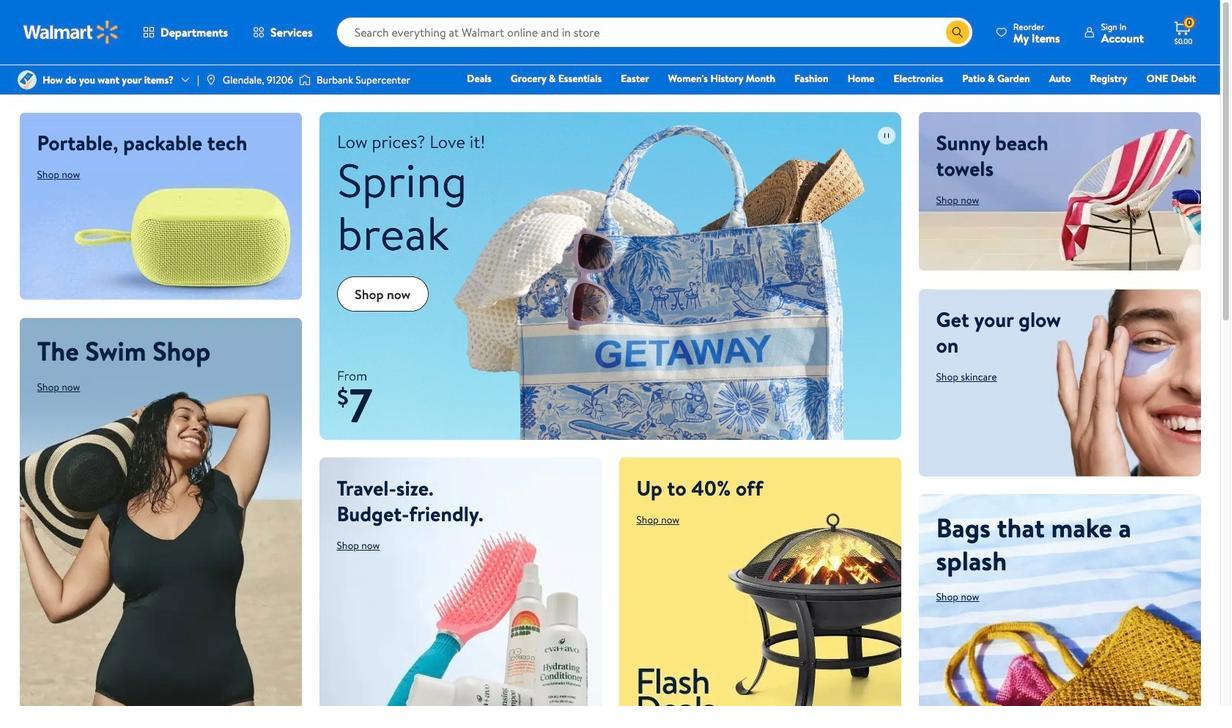 Task type: vqa. For each thing, say whether or not it's contained in the screenshot.
Clear search field text 'icon'
yes



Task type: locate. For each thing, give the bounding box(es) containing it.
Walmart Site-Wide search field
[[337, 18, 973, 47]]

view spring break. low prices? love it! from seven dollars. shop now. image shows three people in bathing suits standing next to the ocean, pause video image
[[878, 127, 896, 144]]

 image
[[18, 70, 37, 89]]

Search search field
[[337, 18, 973, 47]]

1 horizontal spatial  image
[[299, 73, 311, 87]]

clear search field text image
[[929, 26, 941, 38]]

search icon image
[[952, 26, 964, 38]]

walmart image
[[23, 21, 119, 44]]

 image
[[299, 73, 311, 87], [205, 74, 217, 86]]

0 horizontal spatial  image
[[205, 74, 217, 86]]



